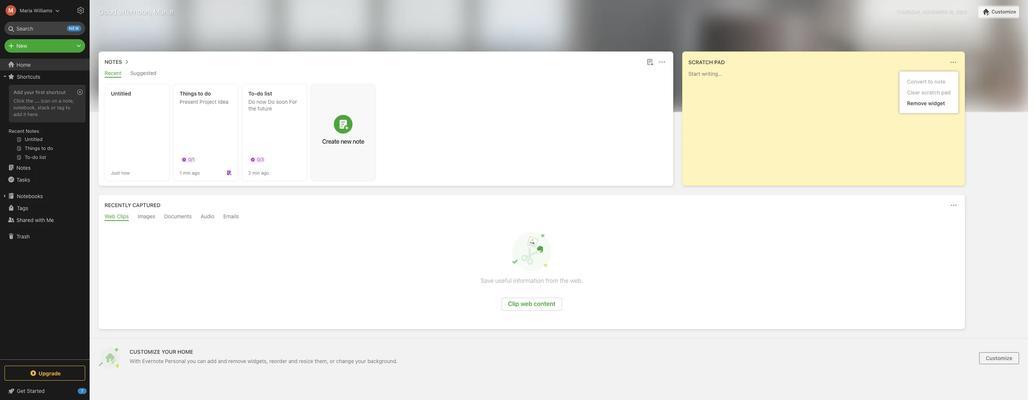Task type: locate. For each thing, give the bounding box(es) containing it.
november
[[923, 9, 947, 15]]

1 horizontal spatial and
[[289, 358, 298, 365]]

ago down 0/3
[[261, 170, 269, 176]]

to up scratch
[[929, 78, 934, 85]]

notes
[[105, 59, 122, 65], [26, 128, 39, 134], [16, 165, 31, 171]]

0 horizontal spatial now
[[121, 170, 130, 176]]

0 vertical spatial customize
[[992, 9, 1017, 15]]

1 horizontal spatial do
[[268, 99, 275, 105]]

change
[[336, 358, 354, 365]]

1 horizontal spatial now
[[257, 99, 267, 105]]

from
[[546, 278, 559, 284]]

to inside dropdown list menu
[[929, 78, 934, 85]]

stack
[[38, 105, 50, 111]]

home link
[[0, 59, 90, 71]]

the
[[26, 98, 33, 104], [248, 105, 256, 112], [560, 278, 569, 284]]

0 horizontal spatial min
[[183, 170, 191, 176]]

0 horizontal spatial do
[[248, 99, 255, 105]]

new inside button
[[341, 138, 352, 145]]

notes inside group
[[26, 128, 39, 134]]

1 horizontal spatial ago
[[261, 170, 269, 176]]

new right create at left
[[341, 138, 352, 145]]

audio
[[201, 213, 215, 220]]

future
[[258, 105, 272, 112]]

trash
[[16, 233, 30, 240]]

list
[[265, 90, 272, 97]]

add
[[13, 111, 22, 117], [207, 358, 217, 365]]

add your first shortcut
[[13, 89, 66, 95]]

add right can
[[207, 358, 217, 365]]

to inside things to do present project idea
[[198, 90, 203, 97]]

1 do from the left
[[205, 90, 211, 97]]

0 vertical spatial to
[[929, 78, 934, 85]]

1 horizontal spatial note
[[935, 78, 946, 85]]

get
[[17, 388, 25, 395]]

2 vertical spatial the
[[560, 278, 569, 284]]

1 do from the left
[[248, 99, 255, 105]]

1 horizontal spatial do
[[257, 90, 263, 97]]

new down settings icon
[[69, 26, 79, 31]]

1 vertical spatial to
[[198, 90, 203, 97]]

note inside dropdown list menu
[[935, 78, 946, 85]]

shared
[[16, 217, 34, 223]]

recent tab
[[105, 70, 121, 78]]

1 horizontal spatial the
[[248, 105, 256, 112]]

pad
[[942, 89, 951, 96]]

2 horizontal spatial the
[[560, 278, 569, 284]]

2 and from the left
[[289, 358, 298, 365]]

2 horizontal spatial to
[[929, 78, 934, 85]]

1 horizontal spatial add
[[207, 358, 217, 365]]

scratch pad button
[[687, 58, 725, 67]]

1 vertical spatial notes
[[26, 128, 39, 134]]

1 horizontal spatial min
[[252, 170, 260, 176]]

add left it
[[13, 111, 22, 117]]

notes up recent "tab"
[[105, 59, 122, 65]]

do inside things to do present project idea
[[205, 90, 211, 97]]

customize button
[[979, 6, 1020, 18], [980, 353, 1020, 365]]

0 horizontal spatial ago
[[192, 170, 200, 176]]

just
[[111, 170, 120, 176]]

clips
[[117, 213, 129, 220]]

the left the future
[[248, 105, 256, 112]]

do inside to-do list do now do soon for the future
[[257, 90, 263, 97]]

home
[[178, 349, 193, 355]]

shared with me
[[16, 217, 54, 223]]

or down on
[[51, 105, 56, 111]]

notes link
[[0, 162, 89, 174]]

do
[[205, 90, 211, 97], [257, 90, 263, 97]]

now up the future
[[257, 99, 267, 105]]

recent inside tab list
[[105, 70, 121, 76]]

group
[[0, 83, 89, 165]]

notes up tasks
[[16, 165, 31, 171]]

to inside icon on a note, notebook, stack or tag to add it here.
[[66, 105, 70, 111]]

0 horizontal spatial new
[[69, 26, 79, 31]]

background.
[[368, 358, 398, 365]]

note,
[[63, 98, 74, 104]]

0 vertical spatial notes
[[105, 59, 122, 65]]

and
[[218, 358, 227, 365], [289, 358, 298, 365]]

notebook,
[[13, 105, 36, 111]]

min right the 1
[[183, 170, 191, 176]]

2 do from the left
[[257, 90, 263, 97]]

0 vertical spatial or
[[51, 105, 56, 111]]

Search text field
[[10, 22, 80, 35]]

1 and from the left
[[218, 358, 227, 365]]

suggested
[[130, 70, 156, 76]]

0 horizontal spatial do
[[205, 90, 211, 97]]

0 vertical spatial new
[[69, 26, 79, 31]]

your inside the 'customize your home with evernote personal you can add and remove widgets, reorder and resize them, or change your background.'
[[356, 358, 366, 365]]

recent down it
[[9, 128, 24, 134]]

your right change
[[356, 358, 366, 365]]

can
[[197, 358, 206, 365]]

0 horizontal spatial note
[[353, 138, 364, 145]]

2
[[248, 170, 251, 176]]

tab list
[[100, 70, 672, 78], [100, 213, 964, 221]]

2 ago from the left
[[261, 170, 269, 176]]

0 vertical spatial tab list
[[100, 70, 672, 78]]

now right just
[[121, 170, 130, 176]]

0/3
[[257, 157, 264, 163]]

recent tab panel
[[99, 78, 674, 186]]

min right 2
[[252, 170, 260, 176]]

ago
[[192, 170, 200, 176], [261, 170, 269, 176]]

the inside 'web clips' tab panel
[[560, 278, 569, 284]]

ago down 0/1
[[192, 170, 200, 176]]

0 horizontal spatial the
[[26, 98, 33, 104]]

remove widget link
[[900, 98, 959, 109]]

0 horizontal spatial add
[[13, 111, 22, 117]]

do down 'to-'
[[248, 99, 255, 105]]

1 horizontal spatial more actions image
[[950, 201, 959, 210]]

scratch
[[689, 59, 713, 65]]

0 horizontal spatial or
[[51, 105, 56, 111]]

more actions image
[[949, 58, 958, 67]]

now
[[257, 99, 267, 105], [121, 170, 130, 176]]

the right from
[[560, 278, 569, 284]]

1 horizontal spatial recent
[[105, 70, 121, 76]]

more actions field for scratch pad
[[949, 57, 959, 68]]

the inside to-do list do now do soon for the future
[[248, 105, 256, 112]]

add inside the 'customize your home with evernote personal you can add and remove widgets, reorder and resize them, or change your background.'
[[207, 358, 217, 365]]

or right them,
[[330, 358, 335, 365]]

and left remove
[[218, 358, 227, 365]]

new inside search field
[[69, 26, 79, 31]]

recent inside group
[[9, 128, 24, 134]]

0 vertical spatial the
[[26, 98, 33, 104]]

note for create new note
[[353, 138, 364, 145]]

0 horizontal spatial recent
[[9, 128, 24, 134]]

0 vertical spatial add
[[13, 111, 22, 117]]

1 ago from the left
[[192, 170, 200, 176]]

shortcuts
[[17, 73, 40, 80]]

web
[[521, 301, 533, 308]]

notes button
[[103, 58, 131, 67]]

1 vertical spatial your
[[356, 358, 366, 365]]

More actions field
[[657, 57, 668, 67], [949, 57, 959, 68], [949, 200, 960, 211]]

note right create at left
[[353, 138, 364, 145]]

0 horizontal spatial your
[[24, 89, 34, 95]]

your
[[162, 349, 176, 355]]

note inside button
[[353, 138, 364, 145]]

1 vertical spatial tab list
[[100, 213, 964, 221]]

tab list containing recent
[[100, 70, 672, 78]]

click to collapse image
[[87, 387, 92, 396]]

clear scratch pad link
[[900, 87, 959, 98]]

the left ...
[[26, 98, 33, 104]]

0 vertical spatial note
[[935, 78, 946, 85]]

shared with me link
[[0, 214, 89, 226]]

2 tab list from the top
[[100, 213, 964, 221]]

convert to note link
[[900, 76, 959, 87]]

0 vertical spatial more actions image
[[658, 58, 667, 67]]

remove
[[908, 100, 927, 106]]

2 vertical spatial to
[[66, 105, 70, 111]]

0 vertical spatial recent
[[105, 70, 121, 76]]

dropdown list menu
[[900, 76, 959, 109]]

customize
[[992, 9, 1017, 15], [986, 355, 1013, 362]]

1 vertical spatial add
[[207, 358, 217, 365]]

your up click the ...
[[24, 89, 34, 95]]

0 horizontal spatial and
[[218, 358, 227, 365]]

tab list containing web clips
[[100, 213, 964, 221]]

1 horizontal spatial to
[[198, 90, 203, 97]]

to for things
[[198, 90, 203, 97]]

1 vertical spatial the
[[248, 105, 256, 112]]

your
[[24, 89, 34, 95], [356, 358, 366, 365]]

to down note,
[[66, 105, 70, 111]]

more actions image
[[658, 58, 667, 67], [950, 201, 959, 210]]

1 horizontal spatial new
[[341, 138, 352, 145]]

2 min from the left
[[252, 170, 260, 176]]

web clips tab panel
[[99, 221, 966, 330]]

them,
[[315, 358, 329, 365]]

1 horizontal spatial your
[[356, 358, 366, 365]]

clear scratch pad
[[908, 89, 951, 96]]

do up the project
[[205, 90, 211, 97]]

1 vertical spatial recent
[[9, 128, 24, 134]]

1 vertical spatial or
[[330, 358, 335, 365]]

tasks
[[16, 177, 30, 183]]

images
[[138, 213, 155, 220]]

recent down notes 'button'
[[105, 70, 121, 76]]

more actions field for recently captured
[[949, 200, 960, 211]]

1 vertical spatial more actions image
[[950, 201, 959, 210]]

or
[[51, 105, 56, 111], [330, 358, 335, 365]]

web clips
[[105, 213, 129, 220]]

0 horizontal spatial to
[[66, 105, 70, 111]]

to up the project
[[198, 90, 203, 97]]

note up the 'pad'
[[935, 78, 946, 85]]

icon
[[41, 98, 50, 104]]

0 vertical spatial your
[[24, 89, 34, 95]]

home
[[16, 61, 31, 68]]

1 horizontal spatial or
[[330, 358, 335, 365]]

scratch pad
[[689, 59, 725, 65]]

0 horizontal spatial more actions image
[[658, 58, 667, 67]]

create new note
[[322, 138, 364, 145]]

do
[[248, 99, 255, 105], [268, 99, 275, 105]]

0 vertical spatial now
[[257, 99, 267, 105]]

customize your home with evernote personal you can add and remove widgets, reorder and resize them, or change your background.
[[130, 349, 398, 365]]

just now
[[111, 170, 130, 176]]

the inside group
[[26, 98, 33, 104]]

new
[[16, 43, 27, 49]]

now inside to-do list do now do soon for the future
[[257, 99, 267, 105]]

notes down here.
[[26, 128, 39, 134]]

do left list
[[257, 90, 263, 97]]

content
[[534, 301, 556, 308]]

do down list
[[268, 99, 275, 105]]

things to do present project idea
[[180, 90, 228, 105]]

1 tab list from the top
[[100, 70, 672, 78]]

create
[[322, 138, 340, 145]]

1 vertical spatial note
[[353, 138, 364, 145]]

and left the resize
[[289, 358, 298, 365]]

tree
[[0, 59, 90, 359]]

1 vertical spatial new
[[341, 138, 352, 145]]

williams
[[34, 7, 52, 13]]

1 min from the left
[[183, 170, 191, 176]]



Task type: vqa. For each thing, say whether or not it's contained in the screenshot.
Maria! in the left of the page
yes



Task type: describe. For each thing, give the bounding box(es) containing it.
click
[[13, 98, 25, 104]]

upgrade
[[39, 370, 61, 377]]

remove widget
[[908, 100, 946, 106]]

suggested tab
[[130, 70, 156, 78]]

information
[[514, 278, 544, 284]]

reorder
[[270, 358, 287, 365]]

good afternoon, maria!
[[99, 7, 174, 16]]

tab list for notes
[[100, 70, 672, 78]]

tasks button
[[0, 174, 89, 186]]

notes inside 'button'
[[105, 59, 122, 65]]

things
[[180, 90, 197, 97]]

idea
[[218, 99, 228, 105]]

images tab
[[138, 213, 155, 221]]

web clips tab
[[105, 213, 129, 221]]

new button
[[4, 39, 85, 53]]

ago for 1 min ago
[[192, 170, 200, 176]]

recently
[[105, 202, 131, 209]]

documents
[[164, 213, 192, 220]]

on
[[52, 98, 57, 104]]

recently captured button
[[103, 201, 161, 210]]

captured
[[133, 202, 161, 209]]

present
[[180, 99, 198, 105]]

to-do list do now do soon for the future
[[248, 90, 297, 112]]

0 vertical spatial customize button
[[979, 6, 1020, 18]]

shortcuts button
[[0, 71, 89, 83]]

clip web content button
[[502, 298, 562, 311]]

...
[[35, 98, 40, 104]]

add
[[13, 89, 23, 95]]

afternoon,
[[118, 7, 152, 16]]

emails tab
[[223, 213, 239, 221]]

1 vertical spatial now
[[121, 170, 130, 176]]

recent for recent notes
[[9, 128, 24, 134]]

7
[[81, 389, 83, 394]]

a
[[59, 98, 61, 104]]

2023
[[956, 9, 967, 15]]

maria
[[20, 7, 32, 13]]

min for 2
[[252, 170, 260, 176]]

Help and Learning task checklist field
[[0, 386, 90, 398]]

Start writing… text field
[[689, 71, 965, 180]]

to for convert
[[929, 78, 934, 85]]

expand notebooks image
[[2, 193, 8, 199]]

tags
[[17, 205, 28, 211]]

audio tab
[[201, 213, 215, 221]]

recent notes
[[9, 128, 39, 134]]

1
[[180, 170, 182, 176]]

16,
[[949, 9, 955, 15]]

upgrade button
[[4, 366, 85, 381]]

2 do from the left
[[268, 99, 275, 105]]

0/1
[[188, 157, 195, 163]]

your inside group
[[24, 89, 34, 95]]

documents tab
[[164, 213, 192, 221]]

web.
[[570, 278, 583, 284]]

Account field
[[0, 3, 60, 18]]

useful
[[496, 278, 512, 284]]

notebooks
[[17, 193, 43, 199]]

add inside icon on a note, notebook, stack or tag to add it here.
[[13, 111, 22, 117]]

recent for recent
[[105, 70, 121, 76]]

tree containing home
[[0, 59, 90, 359]]

customize
[[130, 349, 160, 355]]

me
[[46, 217, 54, 223]]

save useful information from the web.
[[481, 278, 583, 284]]

group containing add your first shortcut
[[0, 83, 89, 165]]

get started
[[17, 388, 45, 395]]

ago for 2 min ago
[[261, 170, 269, 176]]

widget
[[929, 100, 946, 106]]

web
[[105, 213, 115, 220]]

maria williams
[[20, 7, 52, 13]]

2 min ago
[[248, 170, 269, 176]]

1 min ago
[[180, 170, 200, 176]]

thursday,
[[896, 9, 921, 15]]

with
[[35, 217, 45, 223]]

resize
[[299, 358, 313, 365]]

tab list for recently captured
[[100, 213, 964, 221]]

tags button
[[0, 202, 89, 214]]

2 vertical spatial notes
[[16, 165, 31, 171]]

settings image
[[76, 6, 85, 15]]

soon
[[276, 99, 288, 105]]

convert to note
[[908, 78, 946, 85]]

emails
[[223, 213, 239, 220]]

min for 1
[[183, 170, 191, 176]]

1 vertical spatial customize button
[[980, 353, 1020, 365]]

here.
[[28, 111, 39, 117]]

create new note button
[[311, 84, 376, 181]]

remove
[[228, 358, 246, 365]]

widgets,
[[248, 358, 268, 365]]

to-
[[248, 90, 257, 97]]

or inside the 'customize your home with evernote personal you can add and remove widgets, reorder and resize them, or change your background.'
[[330, 358, 335, 365]]

first
[[36, 89, 45, 95]]

maria!
[[154, 7, 174, 16]]

clear
[[908, 89, 921, 96]]

evernote
[[142, 358, 164, 365]]

recently captured
[[105, 202, 161, 209]]

save
[[481, 278, 494, 284]]

trash link
[[0, 231, 89, 243]]

shortcut
[[46, 89, 66, 95]]

icon on a note, notebook, stack or tag to add it here.
[[13, 98, 74, 117]]

or inside icon on a note, notebook, stack or tag to add it here.
[[51, 105, 56, 111]]

started
[[27, 388, 45, 395]]

note for convert to note
[[935, 78, 946, 85]]

thursday, november 16, 2023
[[896, 9, 967, 15]]

new search field
[[10, 22, 81, 35]]

project
[[200, 99, 217, 105]]

clip
[[508, 301, 519, 308]]

scratch
[[922, 89, 941, 96]]

1 vertical spatial customize
[[986, 355, 1013, 362]]



